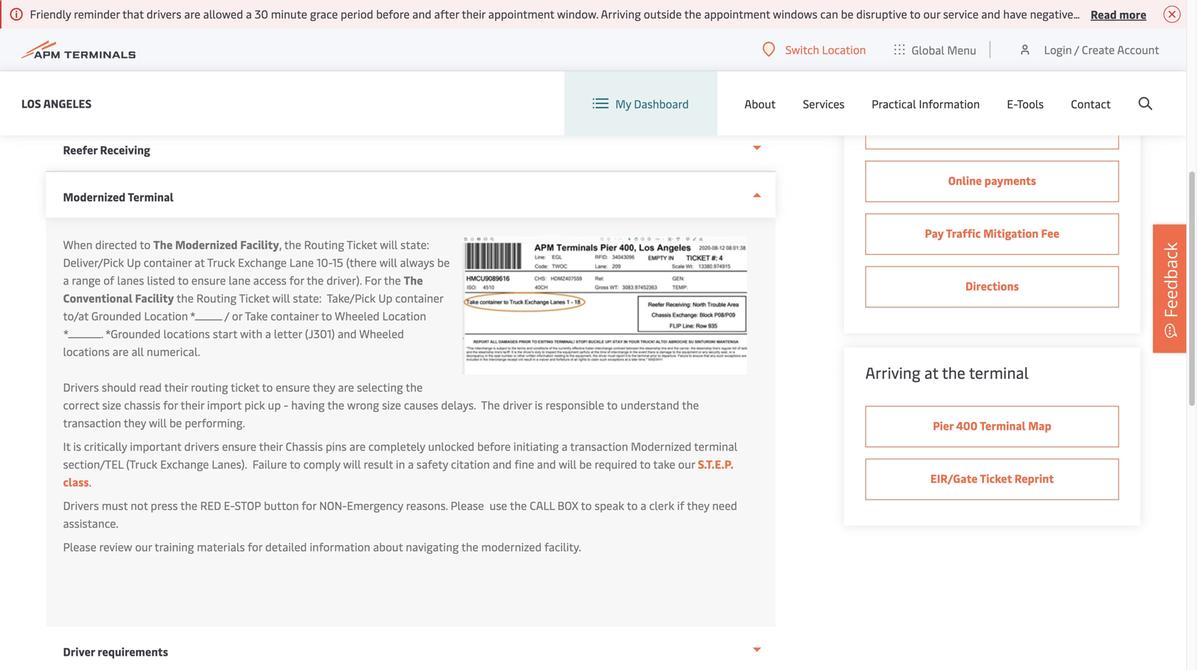 Task type: vqa. For each thing, say whether or not it's contained in the screenshot.
minute
yes



Task type: describe. For each thing, give the bounding box(es) containing it.
access
[[253, 272, 287, 288]]

citation
[[451, 456, 490, 472]]

feedback
[[1159, 242, 1183, 318]]

pick
[[245, 397, 265, 412]]

requirements
[[98, 644, 168, 659]]

the up causes
[[406, 379, 423, 395]]

contact
[[1071, 96, 1111, 111]]

0 vertical spatial facility
[[240, 237, 279, 252]]

global menu
[[912, 42, 977, 57]]

1 horizontal spatial location
[[382, 308, 426, 323]]

will left state:
[[380, 237, 398, 252]]

the right navigating
[[462, 539, 479, 554]]

container inside the , the routing ticket will state: deliver/pick up container at truck exchange lane 10-15 (there will always be a range of lanes listed to ensure lane access for the driver). for the
[[144, 254, 192, 270]]

modernized terminal element
[[46, 218, 776, 627]]

having
[[291, 397, 325, 412]]

speak
[[595, 498, 625, 513]]

read
[[1091, 6, 1117, 22]]

to right directed at left top
[[140, 237, 151, 252]]

for inside the , the routing ticket will state: deliver/pick up container at truck exchange lane 10-15 (there will always be a range of lanes listed to ensure lane access for the driver). for the
[[289, 272, 304, 288]]

pins
[[326, 438, 347, 454]]

the right ,
[[284, 237, 301, 252]]

state:
[[401, 237, 429, 252]]

disruptive
[[857, 6, 908, 21]]

will inside the routing ticket will state:  take/pick up container to/at grounded location *_____ / or take container to wheeled location *______. *grounded locations start with a letter (j301) and wheeled locations are all numerical.
[[272, 290, 290, 305]]

reminder
[[74, 6, 120, 21]]

s.t.e.p.
[[698, 456, 734, 472]]

login / create account
[[1045, 42, 1160, 57]]

before inside it is critically important drivers ensure their chassis pins are completely unlocked before initiating a transaction modernized terminal section/tel (truck exchange lanes).  failure to comply will result in a safety citation and fine and will be required to take our
[[477, 438, 511, 454]]

performing.
[[185, 415, 245, 430]]

with
[[240, 326, 262, 341]]

is inside it is critically important drivers ensure their chassis pins are completely unlocked before initiating a transaction modernized terminal section/tel (truck exchange lanes).  failure to comply will result in a safety citation and fine and will be required to take our
[[73, 438, 81, 454]]

comply
[[303, 456, 341, 472]]

/ inside the routing ticket will state:  take/pick up container to/at grounded location *_____ / or take container to wheeled location *______. *grounded locations start with a letter (j301) and wheeled locations are all numerical.
[[225, 308, 229, 323]]

*_____
[[190, 308, 222, 323]]

2 horizontal spatial container
[[395, 290, 443, 305]]

completely
[[369, 438, 425, 454]]

will inside drivers should read their routing ticket to ensure they are selecting the correct size chassis for their import pick up - having the wrong size causes delays.  the driver is responsible to understand the transaction they will be performing.
[[149, 415, 167, 430]]

terminal inside dropdown button
[[128, 189, 174, 204]]

1 size from the left
[[102, 397, 121, 412]]

for inside drivers should read their routing ticket to ensure they are selecting the correct size chassis for their import pick up - having the wrong size causes delays.  the driver is responsible to understand the transaction they will be performing.
[[163, 397, 178, 412]]

on
[[1120, 6, 1133, 21]]

reefer receiving button
[[46, 125, 776, 172]]

to inside the , the routing ticket will state: deliver/pick up container at truck exchange lane 10-15 (there will always be a range of lanes listed to ensure lane access for the driver). for the
[[178, 272, 189, 288]]

it
[[63, 438, 70, 454]]

are inside the routing ticket will state:  take/pick up container to/at grounded location *_____ / or take container to wheeled location *______. *grounded locations start with a letter (j301) and wheeled locations are all numerical.
[[112, 344, 129, 359]]

0 vertical spatial they
[[313, 379, 335, 395]]

feedback button
[[1153, 224, 1189, 353]]

e-tools
[[1007, 96, 1044, 111]]

2 appointment from the left
[[704, 6, 771, 21]]

0 horizontal spatial drivers
[[147, 6, 182, 21]]

200826 imgpsh mobile save image
[[462, 236, 747, 375]]

login
[[1045, 42, 1072, 57]]

will down pins
[[343, 456, 361, 472]]

1 vertical spatial at
[[925, 362, 939, 383]]

ticket
[[231, 379, 259, 395]]

tools
[[1017, 96, 1044, 111]]

materials for
[[197, 539, 263, 554]]

to inside the routing ticket will state:  take/pick up container to/at grounded location *_____ / or take container to wheeled location *______. *grounded locations start with a letter (j301) and wheeled locations are all numerical.
[[321, 308, 332, 323]]

clerk
[[649, 498, 675, 513]]

s.t.e.p. class link
[[63, 456, 734, 489]]

1 horizontal spatial arriving
[[866, 362, 921, 383]]

manage appointments link
[[866, 108, 1119, 149]]

reprint
[[1015, 470, 1054, 486]]

navigating
[[406, 539, 459, 554]]

manage
[[933, 120, 975, 135]]

s.t.e.p. class
[[63, 456, 734, 489]]

exchange inside the , the routing ticket will state: deliver/pick up container at truck exchange lane 10-15 (there will always be a range of lanes listed to ensure lane access for the driver). for the
[[238, 254, 287, 270]]

failure
[[253, 456, 287, 472]]

the left call
[[510, 498, 527, 513]]

*grounded
[[105, 326, 161, 341]]

when directed to the modernized facility
[[63, 237, 279, 252]]

driver
[[63, 644, 95, 659]]

10-
[[317, 254, 332, 270]]

1 vertical spatial locations
[[63, 344, 110, 359]]

pier 400 terminal map
[[933, 418, 1052, 433]]

section/tel
[[63, 456, 123, 472]]

0 horizontal spatial location
[[144, 308, 188, 323]]

and left after
[[413, 6, 432, 21]]

lane
[[290, 254, 314, 270]]

1 vertical spatial they
[[124, 415, 146, 430]]

allowed
[[203, 6, 243, 21]]

practical
[[872, 96, 916, 111]]

directions
[[966, 278, 1019, 293]]

detailed
[[265, 539, 307, 554]]

to up 'up'
[[262, 379, 273, 395]]

is inside drivers should read their routing ticket to ensure they are selecting the correct size chassis for their import pick up - having the wrong size causes delays.  the driver is responsible to understand the transaction they will be performing.
[[535, 397, 543, 412]]

the right for
[[384, 272, 401, 288]]

assistance.
[[63, 515, 118, 531]]

safety
[[417, 456, 448, 472]]

1 appointment from the left
[[488, 6, 555, 21]]

(j301)
[[305, 326, 335, 341]]

have
[[1004, 6, 1028, 21]]

0 horizontal spatial before
[[376, 6, 410, 21]]

minute
[[271, 6, 307, 21]]

outside
[[644, 6, 682, 21]]

eir/gate
[[931, 470, 978, 486]]

practical information
[[872, 96, 980, 111]]

ticket inside the , the routing ticket will state: deliver/pick up container at truck exchange lane 10-15 (there will always be a range of lanes listed to ensure lane access for the driver). for the
[[347, 237, 377, 252]]

transaction inside it is critically important drivers ensure their chassis pins are completely unlocked before initiating a transaction modernized terminal section/tel (truck exchange lanes).  failure to comply will result in a safety citation and fine and will be required to take our
[[570, 438, 628, 454]]

ticket inside the routing ticket will state:  take/pick up container to/at grounded location *_____ / or take container to wheeled location *______. *grounded locations start with a letter (j301) and wheeled locations are all numerical.
[[239, 290, 270, 305]]

a right 'in'
[[408, 456, 414, 472]]

at inside the , the routing ticket will state: deliver/pick up container at truck exchange lane 10-15 (there will always be a range of lanes listed to ensure lane access for the driver). for the
[[195, 254, 205, 270]]

2 horizontal spatial drivers
[[1136, 6, 1171, 21]]

0 horizontal spatial the
[[153, 237, 173, 252]]

they inside drivers must not press the red e-stop button for non-emergency reasons. please  use the call box to speak to a clerk if they need assistance.
[[687, 498, 710, 513]]

friendly reminder that drivers are allowed a 30 minute grace period before and after their appointment window. arriving outside the appointment windows can be disruptive to our service and have negative impacts on drivers who 
[[30, 6, 1198, 21]]

the right outside
[[685, 6, 702, 21]]

always
[[400, 254, 435, 270]]

take
[[653, 456, 676, 472]]

training
[[155, 539, 194, 554]]

reasons.
[[406, 498, 448, 513]]

mitigation
[[984, 225, 1039, 241]]

facility inside the conventional facility
[[135, 290, 174, 305]]

to right box
[[581, 498, 592, 513]]

the inside the conventional facility
[[404, 272, 423, 288]]

0 vertical spatial arriving
[[601, 6, 641, 21]]

arrive
[[946, 64, 986, 85]]

before
[[866, 64, 913, 85]]

traffic
[[946, 225, 981, 241]]

e- inside drivers must not press the red e-stop button for non-emergency reasons. please  use the call box to speak to a clerk if they need assistance.
[[224, 498, 235, 513]]

online payments
[[949, 172, 1037, 188]]

1 vertical spatial modernized
[[175, 237, 238, 252]]

modernized terminal button
[[46, 172, 776, 218]]

1 vertical spatial wheeled
[[359, 326, 404, 341]]

about button
[[745, 71, 776, 135]]

transaction inside drivers should read their routing ticket to ensure they are selecting the correct size chassis for their import pick up - having the wrong size causes delays.  the driver is responsible to understand the transaction they will be performing.
[[63, 415, 121, 430]]

grace
[[310, 6, 338, 21]]

pay traffic mitigation fee link
[[866, 213, 1119, 255]]

drivers inside it is critically important drivers ensure their chassis pins are completely unlocked before initiating a transaction modernized terminal section/tel (truck exchange lanes).  failure to comply will result in a safety citation and fine and will be required to take our
[[184, 438, 219, 454]]

conventional
[[63, 290, 133, 305]]

a inside drivers must not press the red e-stop button for non-emergency reasons. please  use the call box to speak to a clerk if they need assistance.
[[641, 498, 647, 513]]

(there
[[346, 254, 377, 270]]

more
[[1120, 6, 1147, 22]]

to down the chassis
[[290, 456, 301, 472]]

1 horizontal spatial terminal
[[980, 418, 1026, 433]]

about
[[373, 539, 403, 554]]

be inside the , the routing ticket will state: deliver/pick up container at truck exchange lane 10-15 (there will always be a range of lanes listed to ensure lane access for the driver). for the
[[437, 254, 450, 270]]

button
[[264, 498, 299, 513]]

2 size from the left
[[382, 397, 401, 412]]

their right read
[[164, 379, 188, 395]]

to left take
[[640, 456, 651, 472]]

my dashboard button
[[593, 71, 689, 135]]

need
[[712, 498, 738, 513]]

e- inside dropdown button
[[1007, 96, 1017, 111]]

the up pier
[[942, 362, 966, 383]]

-
[[284, 397, 288, 412]]

online
[[949, 172, 982, 188]]

be inside drivers should read their routing ticket to ensure they are selecting the correct size chassis for their import pick up - having the wrong size causes delays.  the driver is responsible to understand the transaction they will be performing.
[[169, 415, 182, 430]]

critically
[[84, 438, 127, 454]]

reefer receiving
[[63, 142, 150, 157]]



Task type: locate. For each thing, give the bounding box(es) containing it.
1 vertical spatial our
[[678, 456, 695, 472]]

drivers right on
[[1136, 6, 1171, 21]]

1 vertical spatial arriving
[[866, 362, 921, 383]]

start
[[213, 326, 237, 341]]

their up failure
[[259, 438, 283, 454]]

modernized down "reefer receiving"
[[63, 189, 126, 204]]

up inside the , the routing ticket will state: deliver/pick up container at truck exchange lane 10-15 (there will always be a range of lanes listed to ensure lane access for the driver). for the
[[127, 254, 141, 270]]

are up wrong
[[338, 379, 354, 395]]

windows
[[773, 6, 818, 21]]

who
[[1173, 6, 1195, 21]]

drivers inside drivers should read their routing ticket to ensure they are selecting the correct size chassis for their import pick up - having the wrong size causes delays.  the driver is responsible to understand the transaction they will be performing.
[[63, 379, 99, 395]]

they
[[313, 379, 335, 395], [124, 415, 146, 430], [687, 498, 710, 513]]

the left 'red'
[[180, 498, 198, 513]]

the up "listed"
[[153, 237, 173, 252]]

ensure inside the , the routing ticket will state: deliver/pick up container at truck exchange lane 10-15 (there will always be a range of lanes listed to ensure lane access for the driver). for the
[[191, 272, 226, 288]]

before right period
[[376, 6, 410, 21]]

their down routing
[[181, 397, 204, 412]]

their
[[462, 6, 486, 21], [164, 379, 188, 395], [181, 397, 204, 412], [259, 438, 283, 454]]

0 horizontal spatial /
[[225, 308, 229, 323]]

0 vertical spatial container
[[144, 254, 192, 270]]

that
[[122, 6, 144, 21]]

drivers for drivers must not press the red e-stop button for non-emergency reasons. please  use the call box to speak to a clerk if they need assistance.
[[63, 498, 99, 513]]

0 vertical spatial ensure
[[191, 272, 226, 288]]

appointment left windows
[[704, 6, 771, 21]]

please inside drivers must not press the red e-stop button for non-emergency reasons. please  use the call box to speak to a clerk if they need assistance.
[[451, 498, 484, 513]]

be up important
[[169, 415, 182, 430]]

0 horizontal spatial arriving
[[601, 6, 641, 21]]

or
[[232, 308, 242, 323]]

1 vertical spatial ensure
[[276, 379, 310, 395]]

the right understand on the right of page
[[682, 397, 699, 412]]

drivers down performing. on the left bottom of page
[[184, 438, 219, 454]]

global
[[912, 42, 945, 57]]

box
[[558, 498, 579, 513]]

facility down "listed"
[[135, 290, 174, 305]]

1 vertical spatial before
[[477, 438, 511, 454]]

services
[[803, 96, 845, 111]]

the left driver
[[481, 397, 500, 412]]

is right driver
[[535, 397, 543, 412]]

0 vertical spatial drivers
[[63, 379, 99, 395]]

a right initiating
[[562, 438, 568, 454]]

be right always
[[437, 254, 450, 270]]

exchange
[[238, 254, 287, 270], [160, 456, 209, 472]]

will down initiating
[[559, 456, 577, 472]]

to right responsible
[[607, 397, 618, 412]]

location down "listed"
[[144, 308, 188, 323]]

ticket left the reprint
[[980, 470, 1012, 486]]

2 vertical spatial our
[[135, 539, 152, 554]]

terminal up when directed to the modernized facility
[[128, 189, 174, 204]]

0 vertical spatial transaction
[[63, 415, 121, 430]]

pier
[[933, 418, 954, 433]]

at up pier
[[925, 362, 939, 383]]

transaction up required
[[570, 438, 628, 454]]

and down initiating
[[537, 456, 556, 472]]

0 vertical spatial before
[[376, 6, 410, 21]]

exchange inside it is critically important drivers ensure their chassis pins are completely unlocked before initiating a transaction modernized terminal section/tel (truck exchange lanes).  failure to comply will result in a safety citation and fine and will be required to take our
[[160, 456, 209, 472]]

impacts
[[1077, 6, 1117, 21]]

drivers
[[147, 6, 182, 21], [1136, 6, 1171, 21], [184, 438, 219, 454]]

container up letter
[[271, 308, 319, 323]]

ensure inside it is critically important drivers ensure their chassis pins are completely unlocked before initiating a transaction modernized terminal section/tel (truck exchange lanes).  failure to comply will result in a safety citation and fine and will be required to take our
[[222, 438, 256, 454]]

the
[[685, 6, 702, 21], [284, 237, 301, 252], [307, 272, 324, 288], [384, 272, 401, 288], [177, 290, 194, 305], [942, 362, 966, 383], [406, 379, 423, 395], [327, 397, 345, 412], [682, 397, 699, 412], [180, 498, 198, 513], [510, 498, 527, 513], [462, 539, 479, 554]]

1 horizontal spatial they
[[313, 379, 335, 395]]

routing up the *_____
[[196, 290, 237, 305]]

0 vertical spatial please
[[451, 498, 484, 513]]

ensure down truck
[[191, 272, 226, 288]]

range
[[72, 272, 101, 288]]

/ left or
[[225, 308, 229, 323]]

appointment left window.
[[488, 6, 555, 21]]

2 horizontal spatial the
[[481, 397, 500, 412]]

modernized inside dropdown button
[[63, 189, 126, 204]]

transaction down the correct
[[63, 415, 121, 430]]

a left range
[[63, 272, 69, 288]]

modernized up take
[[631, 438, 692, 454]]

correct
[[63, 397, 99, 412]]

in
[[396, 456, 405, 472]]

their inside it is critically important drivers ensure their chassis pins are completely unlocked before initiating a transaction modernized terminal section/tel (truck exchange lanes).  failure to comply will result in a safety citation and fine and will be required to take our
[[259, 438, 283, 454]]

selecting
[[357, 379, 403, 395]]

to right the disruptive
[[910, 6, 921, 21]]

the down 10-
[[307, 272, 324, 288]]

facility
[[240, 237, 279, 252], [135, 290, 174, 305]]

0 horizontal spatial exchange
[[160, 456, 209, 472]]

2 vertical spatial container
[[271, 308, 319, 323]]

0 vertical spatial the
[[153, 237, 173, 252]]

eir/gate ticket reprint
[[931, 470, 1054, 486]]

please review our training materials for detailed information about navigating the modernized facility.
[[63, 539, 582, 554]]

0 horizontal spatial container
[[144, 254, 192, 270]]

for inside drivers must not press the red e-stop button for non-emergency reasons. please  use the call box to speak to a clerk if they need assistance.
[[302, 498, 317, 513]]

0 horizontal spatial size
[[102, 397, 121, 412]]

1 horizontal spatial at
[[925, 362, 939, 383]]

before
[[376, 6, 410, 21], [477, 438, 511, 454]]

the up the *_____
[[177, 290, 194, 305]]

routing inside the routing ticket will state:  take/pick up container to/at grounded location *_____ / or take container to wheeled location *______. *grounded locations start with a letter (j301) and wheeled locations are all numerical.
[[196, 290, 237, 305]]

0 horizontal spatial please
[[63, 539, 96, 554]]

2 vertical spatial ticket
[[980, 470, 1012, 486]]

drivers up assistance.
[[63, 498, 99, 513]]

0 vertical spatial terminal
[[128, 189, 174, 204]]

their right after
[[462, 6, 486, 21]]

container down when directed to the modernized facility
[[144, 254, 192, 270]]

reefer
[[63, 142, 98, 157]]

1 vertical spatial transaction
[[570, 438, 628, 454]]

0 horizontal spatial ticket
[[239, 290, 270, 305]]

terminal
[[969, 362, 1029, 383], [694, 438, 738, 454]]

ensure
[[191, 272, 226, 288], [276, 379, 310, 395], [222, 438, 256, 454]]

friendly
[[30, 6, 71, 21]]

a left 30
[[246, 6, 252, 21]]

are right pins
[[350, 438, 366, 454]]

2 drivers from the top
[[63, 498, 99, 513]]

0 horizontal spatial up
[[127, 254, 141, 270]]

a right with at the left
[[265, 326, 271, 341]]

container down always
[[395, 290, 443, 305]]

the conventional facility
[[63, 272, 423, 305]]

2 vertical spatial ensure
[[222, 438, 256, 454]]

initiating
[[514, 438, 559, 454]]

1 horizontal spatial up
[[379, 290, 393, 305]]

will up for
[[380, 254, 397, 270]]

are inside drivers should read their routing ticket to ensure they are selecting the correct size chassis for their import pick up - having the wrong size causes delays.  the driver is responsible to understand the transaction they will be performing.
[[338, 379, 354, 395]]

will down access
[[272, 290, 290, 305]]

1 horizontal spatial /
[[1075, 42, 1079, 57]]

close alert image
[[1164, 6, 1181, 23]]

.
[[89, 474, 92, 489]]

read
[[139, 379, 162, 395]]

0 horizontal spatial our
[[135, 539, 152, 554]]

menu
[[948, 42, 977, 57]]

arriving at the terminal
[[866, 362, 1029, 383]]

1 vertical spatial terminal
[[980, 418, 1026, 433]]

angeles
[[43, 96, 92, 111]]

0 vertical spatial /
[[1075, 42, 1079, 57]]

drivers should read their routing ticket to ensure they are selecting the correct size chassis for their import pick up - having the wrong size causes delays.  the driver is responsible to understand the transaction they will be performing.
[[63, 379, 699, 430]]

1 horizontal spatial size
[[382, 397, 401, 412]]

0 horizontal spatial transaction
[[63, 415, 121, 430]]

and right "(j301)"
[[338, 326, 357, 341]]

0 vertical spatial e-
[[1007, 96, 1017, 111]]

be left required
[[580, 456, 592, 472]]

2 vertical spatial modernized
[[631, 438, 692, 454]]

ensure inside drivers should read their routing ticket to ensure they are selecting the correct size chassis for their import pick up - having the wrong size causes delays.  the driver is responsible to understand the transaction they will be performing.
[[276, 379, 310, 395]]

1 vertical spatial facility
[[135, 290, 174, 305]]

facility.
[[545, 539, 582, 554]]

to right "listed"
[[178, 272, 189, 288]]

drivers right 'that'
[[147, 6, 182, 21]]

,
[[279, 237, 282, 252]]

1 horizontal spatial e-
[[1007, 96, 1017, 111]]

the routing ticket will state:  take/pick up container to/at grounded location *_____ / or take container to wheeled location *______. *grounded locations start with a letter (j301) and wheeled locations are all numerical.
[[63, 290, 443, 359]]

/ right login
[[1075, 42, 1079, 57]]

review
[[99, 539, 132, 554]]

1 vertical spatial the
[[404, 272, 423, 288]]

non-
[[319, 498, 347, 513]]

location down can
[[822, 42, 866, 57]]

emergency
[[347, 498, 403, 513]]

is right it
[[73, 438, 81, 454]]

400
[[956, 418, 978, 433]]

will
[[380, 237, 398, 252], [380, 254, 397, 270], [272, 290, 290, 305], [149, 415, 167, 430], [343, 456, 361, 472], [559, 456, 577, 472]]

facility up access
[[240, 237, 279, 252]]

2 vertical spatial they
[[687, 498, 710, 513]]

a inside the routing ticket will state:  take/pick up container to/at grounded location *_____ / or take container to wheeled location *______. *grounded locations start with a letter (j301) and wheeled locations are all numerical.
[[265, 326, 271, 341]]

0 vertical spatial terminal
[[969, 362, 1029, 383]]

0 horizontal spatial appointment
[[488, 6, 555, 21]]

1 vertical spatial is
[[73, 438, 81, 454]]

2 horizontal spatial our
[[924, 6, 941, 21]]

and left the have
[[982, 6, 1001, 21]]

be right can
[[841, 6, 854, 21]]

required
[[595, 456, 637, 472]]

our right "review"
[[135, 539, 152, 554]]

switch location
[[786, 42, 866, 57]]

terminal up 's.t.e.p.'
[[694, 438, 738, 454]]

1 horizontal spatial routing
[[304, 237, 344, 252]]

online payments link
[[866, 161, 1119, 202]]

the inside the routing ticket will state:  take/pick up container to/at grounded location *_____ / or take container to wheeled location *______. *grounded locations start with a letter (j301) and wheeled locations are all numerical.
[[177, 290, 194, 305]]

e- right 'red'
[[224, 498, 235, 513]]

driver requirements button
[[46, 627, 776, 670]]

0 horizontal spatial terminal
[[128, 189, 174, 204]]

2 vertical spatial the
[[481, 397, 500, 412]]

result
[[364, 456, 393, 472]]

a inside the , the routing ticket will state: deliver/pick up container at truck exchange lane 10-15 (there will always be a range of lanes listed to ensure lane access for the driver). for the
[[63, 272, 69, 288]]

our inside it is critically important drivers ensure their chassis pins are completely unlocked before initiating a transaction modernized terminal section/tel (truck exchange lanes).  failure to comply will result in a safety citation and fine and will be required to take our
[[678, 456, 695, 472]]

1 horizontal spatial appointment
[[704, 6, 771, 21]]

please down assistance.
[[63, 539, 96, 554]]

up down for
[[379, 290, 393, 305]]

the left wrong
[[327, 397, 345, 412]]

appointment
[[488, 6, 555, 21], [704, 6, 771, 21]]

1 horizontal spatial container
[[271, 308, 319, 323]]

routing inside the , the routing ticket will state: deliver/pick up container at truck exchange lane 10-15 (there will always be a range of lanes listed to ensure lane access for the driver). for the
[[304, 237, 344, 252]]

terminal inside it is critically important drivers ensure their chassis pins are completely unlocked before initiating a transaction modernized terminal section/tel (truck exchange lanes).  failure to comply will result in a safety citation and fine and will be required to take our
[[694, 438, 738, 454]]

be inside it is critically important drivers ensure their chassis pins are completely unlocked before initiating a transaction modernized terminal section/tel (truck exchange lanes).  failure to comply will result in a safety citation and fine and will be required to take our
[[580, 456, 592, 472]]

arriving
[[601, 6, 641, 21], [866, 362, 921, 383]]

ensure up -
[[276, 379, 310, 395]]

locations up numerical.
[[163, 326, 210, 341]]

1 horizontal spatial before
[[477, 438, 511, 454]]

1 horizontal spatial ticket
[[347, 237, 377, 252]]

it is critically important drivers ensure their chassis pins are completely unlocked before initiating a transaction modernized terminal section/tel (truck exchange lanes).  failure to comply will result in a safety citation and fine and will be required to take our
[[63, 438, 738, 472]]

our left service
[[924, 6, 941, 21]]

0 vertical spatial modernized
[[63, 189, 126, 204]]

will up important
[[149, 415, 167, 430]]

when
[[63, 237, 92, 252]]

0 vertical spatial ticket
[[347, 237, 377, 252]]

0 vertical spatial for
[[289, 272, 304, 288]]

2 horizontal spatial location
[[822, 42, 866, 57]]

0 vertical spatial our
[[924, 6, 941, 21]]

up
[[268, 397, 281, 412]]

is
[[535, 397, 543, 412], [73, 438, 81, 454]]

all
[[131, 344, 144, 359]]

press
[[151, 498, 178, 513]]

drivers for drivers should read their routing ticket to ensure they are selecting the correct size chassis for their import pick up - having the wrong size causes delays.  the driver is responsible to understand the transaction they will be performing.
[[63, 379, 99, 395]]

not
[[131, 498, 148, 513]]

0 horizontal spatial at
[[195, 254, 205, 270]]

for
[[365, 272, 381, 288]]

switch
[[786, 42, 820, 57]]

modernized inside it is critically important drivers ensure their chassis pins are completely unlocked before initiating a transaction modernized terminal section/tel (truck exchange lanes).  failure to comply will result in a safety citation and fine and will be required to take our
[[631, 438, 692, 454]]

1 horizontal spatial is
[[535, 397, 543, 412]]

drivers inside drivers must not press the red e-stop button for non-emergency reasons. please  use the call box to speak to a clerk if they need assistance.
[[63, 498, 99, 513]]

driver
[[503, 397, 532, 412]]

1 vertical spatial routing
[[196, 290, 237, 305]]

a left clerk
[[641, 498, 647, 513]]

exchange up access
[[238, 254, 287, 270]]

size down selecting
[[382, 397, 401, 412]]

and left fine
[[493, 456, 512, 472]]

read more button
[[1091, 5, 1147, 23]]

exchange down important
[[160, 456, 209, 472]]

are left allowed
[[184, 6, 200, 21]]

up up lanes
[[127, 254, 141, 270]]

1 horizontal spatial please
[[451, 498, 484, 513]]

location
[[822, 42, 866, 57], [144, 308, 188, 323], [382, 308, 426, 323]]

0 horizontal spatial terminal
[[694, 438, 738, 454]]

ensure down performing. on the left bottom of page
[[222, 438, 256, 454]]

modernized up truck
[[175, 237, 238, 252]]

they down chassis
[[124, 415, 146, 430]]

to right the speak
[[627, 498, 638, 513]]

up inside the routing ticket will state:  take/pick up container to/at grounded location *_____ / or take container to wheeled location *______. *grounded locations start with a letter (j301) and wheeled locations are all numerical.
[[379, 290, 393, 305]]

are inside it is critically important drivers ensure their chassis pins are completely unlocked before initiating a transaction modernized terminal section/tel (truck exchange lanes).  failure to comply will result in a safety citation and fine and will be required to take our
[[350, 438, 366, 454]]

15
[[332, 254, 343, 270]]

1 drivers from the top
[[63, 379, 99, 395]]

1 vertical spatial container
[[395, 290, 443, 305]]

our right take
[[678, 456, 695, 472]]

location inside switch location button
[[822, 42, 866, 57]]

terminal up the pier 400 terminal map
[[969, 362, 1029, 383]]

for left 'non-'
[[302, 498, 317, 513]]

1 horizontal spatial facility
[[240, 237, 279, 252]]

red
[[200, 498, 221, 513]]

2 vertical spatial for
[[302, 498, 317, 513]]

for right chassis
[[163, 397, 178, 412]]

0 horizontal spatial facility
[[135, 290, 174, 305]]

ticket up (there at top
[[347, 237, 377, 252]]

they right if
[[687, 498, 710, 513]]

1 horizontal spatial drivers
[[184, 438, 219, 454]]

2 horizontal spatial modernized
[[631, 438, 692, 454]]

location down always
[[382, 308, 426, 323]]

0 horizontal spatial they
[[124, 415, 146, 430]]

0 vertical spatial at
[[195, 254, 205, 270]]

1 vertical spatial for
[[163, 397, 178, 412]]

1 horizontal spatial modernized
[[175, 237, 238, 252]]

please
[[451, 498, 484, 513], [63, 539, 96, 554]]

take
[[245, 308, 268, 323]]

0 horizontal spatial routing
[[196, 290, 237, 305]]

the inside drivers should read their routing ticket to ensure they are selecting the correct size chassis for their import pick up - having the wrong size causes delays.  the driver is responsible to understand the transaction they will be performing.
[[481, 397, 500, 412]]

numerical.
[[147, 344, 200, 359]]

login / create account link
[[1018, 29, 1160, 71]]

0 horizontal spatial is
[[73, 438, 81, 454]]

1 vertical spatial terminal
[[694, 438, 738, 454]]

e-tools button
[[1007, 71, 1044, 135]]

1 vertical spatial ticket
[[239, 290, 270, 305]]

can
[[821, 6, 839, 21]]

1 horizontal spatial exchange
[[238, 254, 287, 270]]

1 vertical spatial up
[[379, 290, 393, 305]]

are left all
[[112, 344, 129, 359]]

1 horizontal spatial our
[[678, 456, 695, 472]]

0 vertical spatial wheeled
[[335, 308, 380, 323]]

2 horizontal spatial they
[[687, 498, 710, 513]]

our
[[924, 6, 941, 21], [678, 456, 695, 472], [135, 539, 152, 554]]

directed
[[95, 237, 137, 252]]

los angeles
[[21, 96, 92, 111]]

a
[[246, 6, 252, 21], [63, 272, 69, 288], [265, 326, 271, 341], [562, 438, 568, 454], [408, 456, 414, 472], [641, 498, 647, 513]]

to up "(j301)"
[[321, 308, 332, 323]]

and inside the routing ticket will state:  take/pick up container to/at grounded location *_____ / or take container to wheeled location *______. *grounded locations start with a letter (j301) and wheeled locations are all numerical.
[[338, 326, 357, 341]]

1 vertical spatial /
[[225, 308, 229, 323]]

0 vertical spatial locations
[[163, 326, 210, 341]]

0 horizontal spatial locations
[[63, 344, 110, 359]]

2 horizontal spatial ticket
[[980, 470, 1012, 486]]

chassis
[[286, 438, 323, 454]]

1 horizontal spatial terminal
[[969, 362, 1029, 383]]



